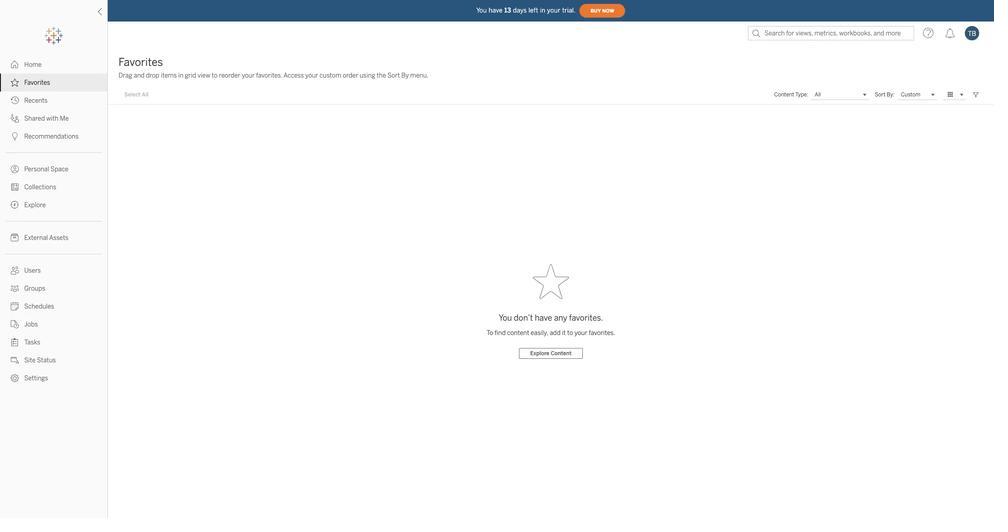 Task type: describe. For each thing, give the bounding box(es) containing it.
users link
[[0, 262, 107, 280]]

personal space link
[[0, 160, 107, 178]]

view
[[198, 72, 210, 80]]

now
[[603, 8, 615, 14]]

you for you have 13 days left in your trial.
[[477, 7, 487, 14]]

drop
[[146, 72, 159, 80]]

groups
[[24, 285, 45, 293]]

to find content easily, add it to your favorites.
[[487, 330, 616, 337]]

grid
[[185, 72, 196, 80]]

buy now
[[591, 8, 615, 14]]

external
[[24, 235, 48, 242]]

by text only_f5he34f image for favorites
[[11, 79, 19, 87]]

favorites drag and drop items in grid view to reorder your favorites. access your custom order using the sort by menu.
[[119, 56, 429, 80]]

in for favorites
[[178, 72, 184, 80]]

by:
[[887, 92, 895, 98]]

explore content button
[[519, 349, 583, 359]]

collections link
[[0, 178, 107, 196]]

by text only_f5he34f image for recommendations
[[11, 133, 19, 141]]

13
[[505, 7, 512, 14]]

by text only_f5he34f image for users
[[11, 267, 19, 275]]

order
[[343, 72, 359, 80]]

add
[[550, 330, 561, 337]]

shared
[[24, 115, 45, 123]]

explore content
[[531, 351, 572, 357]]

by text only_f5he34f image for shared with me
[[11, 115, 19, 123]]

drag
[[119, 72, 132, 80]]

select all button
[[119, 89, 154, 100]]

by text only_f5he34f image for recents
[[11, 97, 19, 105]]

recents
[[24, 97, 48, 105]]

explore for explore content
[[531, 351, 550, 357]]

me
[[60, 115, 69, 123]]

days
[[513, 7, 527, 14]]

schedules link
[[0, 298, 107, 316]]

buy now button
[[580, 4, 626, 18]]

you for you don't have any favorites.
[[499, 314, 512, 324]]

2 vertical spatial favorites.
[[589, 330, 616, 337]]

your right it
[[575, 330, 588, 337]]

assets
[[49, 235, 68, 242]]

using
[[360, 72, 376, 80]]

by text only_f5he34f image for collections
[[11, 183, 19, 191]]

items
[[161, 72, 177, 80]]

your right reorder
[[242, 72, 255, 80]]

by text only_f5he34f image for personal space
[[11, 165, 19, 173]]

left
[[529, 7, 539, 14]]

by text only_f5he34f image for schedules
[[11, 303, 19, 311]]

access
[[284, 72, 304, 80]]

custom
[[320, 72, 342, 80]]

by text only_f5he34f image for tasks
[[11, 339, 19, 347]]

sort inside favorites drag and drop items in grid view to reorder your favorites. access your custom order using the sort by menu.
[[388, 72, 400, 80]]

explore link
[[0, 196, 107, 214]]

space
[[51, 166, 68, 173]]

custom button
[[898, 89, 938, 100]]

sort by:
[[875, 92, 895, 98]]

content
[[507, 330, 530, 337]]

content inside button
[[551, 351, 572, 357]]

favorites. inside favorites drag and drop items in grid view to reorder your favorites. access your custom order using the sort by menu.
[[256, 72, 283, 80]]

by text only_f5he34f image for explore
[[11, 201, 19, 209]]

collections
[[24, 184, 56, 191]]

jobs link
[[0, 316, 107, 334]]

grid view image
[[947, 91, 955, 99]]

1 horizontal spatial have
[[535, 314, 553, 324]]

recommendations
[[24, 133, 79, 141]]

you don't have any favorites.
[[499, 314, 604, 324]]

with
[[46, 115, 58, 123]]



Task type: vqa. For each thing, say whether or not it's contained in the screenshot.
'To' in Enable access to Einstein Discovery so that users can run predictive models against data in their flow.
no



Task type: locate. For each thing, give the bounding box(es) containing it.
to right view
[[212, 72, 218, 80]]

explore down the collections
[[24, 202, 46, 209]]

by text only_f5he34f image inside explore link
[[11, 201, 19, 209]]

by text only_f5he34f image inside jobs link
[[11, 321, 19, 329]]

settings
[[24, 375, 48, 383]]

0 horizontal spatial to
[[212, 72, 218, 80]]

recents link
[[0, 92, 107, 110]]

1 by text only_f5he34f image from the top
[[11, 61, 19, 69]]

favorites inside favorites drag and drop items in grid view to reorder your favorites. access your custom order using the sort by menu.
[[119, 56, 163, 69]]

easily,
[[531, 330, 549, 337]]

favorites. left access
[[256, 72, 283, 80]]

the
[[377, 72, 386, 80]]

10 by text only_f5he34f image from the top
[[11, 303, 19, 311]]

favorites inside favorites link
[[24, 79, 50, 87]]

by
[[402, 72, 409, 80]]

1 horizontal spatial favorites
[[119, 56, 163, 69]]

Search for views, metrics, workbooks, and more text field
[[749, 26, 915, 40]]

have
[[489, 7, 503, 14], [535, 314, 553, 324]]

external assets
[[24, 235, 68, 242]]

tasks link
[[0, 334, 107, 352]]

favorites. right it
[[589, 330, 616, 337]]

0 vertical spatial in
[[540, 7, 546, 14]]

reorder
[[219, 72, 241, 80]]

1 horizontal spatial explore
[[531, 351, 550, 357]]

1 vertical spatial favorites.
[[570, 314, 604, 324]]

favorites
[[119, 56, 163, 69], [24, 79, 50, 87]]

0 vertical spatial you
[[477, 7, 487, 14]]

by text only_f5he34f image inside groups link
[[11, 285, 19, 293]]

you left 13
[[477, 7, 487, 14]]

favorites for favorites
[[24, 79, 50, 87]]

recommendations link
[[0, 128, 107, 146]]

favorites link
[[0, 74, 107, 92]]

settings link
[[0, 370, 107, 388]]

in inside favorites drag and drop items in grid view to reorder your favorites. access your custom order using the sort by menu.
[[178, 72, 184, 80]]

personal space
[[24, 166, 68, 173]]

to
[[487, 330, 494, 337]]

favorites up and at the top of the page
[[119, 56, 163, 69]]

all right type:
[[815, 92, 821, 98]]

7 by text only_f5he34f image from the top
[[11, 183, 19, 191]]

sort left by on the left top of the page
[[388, 72, 400, 80]]

content
[[775, 92, 795, 98], [551, 351, 572, 357]]

by text only_f5he34f image left groups in the bottom of the page
[[11, 285, 19, 293]]

0 vertical spatial favorites.
[[256, 72, 283, 80]]

favorites for favorites drag and drop items in grid view to reorder your favorites. access your custom order using the sort by menu.
[[119, 56, 163, 69]]

in for you
[[540, 7, 546, 14]]

select all
[[124, 92, 149, 98]]

you have 13 days left in your trial.
[[477, 7, 576, 14]]

schedules
[[24, 303, 54, 311]]

4 by text only_f5he34f image from the top
[[11, 357, 19, 365]]

1 horizontal spatial to
[[568, 330, 573, 337]]

site
[[24, 357, 36, 365]]

1 vertical spatial favorites
[[24, 79, 50, 87]]

by text only_f5he34f image left site
[[11, 357, 19, 365]]

explore down easily,
[[531, 351, 550, 357]]

1 vertical spatial sort
[[875, 92, 886, 98]]

0 vertical spatial favorites
[[119, 56, 163, 69]]

1 vertical spatial explore
[[531, 351, 550, 357]]

by text only_f5he34f image
[[11, 61, 19, 69], [11, 79, 19, 87], [11, 97, 19, 105], [11, 115, 19, 123], [11, 133, 19, 141], [11, 165, 19, 173], [11, 183, 19, 191], [11, 201, 19, 209], [11, 267, 19, 275], [11, 303, 19, 311], [11, 339, 19, 347]]

to
[[212, 72, 218, 80], [568, 330, 573, 337]]

by text only_f5he34f image for external assets
[[11, 234, 19, 242]]

1 vertical spatial content
[[551, 351, 572, 357]]

explore inside main navigation. press the up and down arrow keys to access links. element
[[24, 202, 46, 209]]

by text only_f5he34f image left the jobs
[[11, 321, 19, 329]]

by text only_f5he34f image inside favorites link
[[11, 79, 19, 87]]

all
[[142, 92, 149, 98], [815, 92, 821, 98]]

1 all from the left
[[142, 92, 149, 98]]

by text only_f5he34f image inside the users link
[[11, 267, 19, 275]]

your left trial.
[[548, 7, 561, 14]]

content left type:
[[775, 92, 795, 98]]

buy
[[591, 8, 601, 14]]

your
[[548, 7, 561, 14], [242, 72, 255, 80], [306, 72, 318, 80], [575, 330, 588, 337]]

0 horizontal spatial all
[[142, 92, 149, 98]]

2 by text only_f5he34f image from the top
[[11, 285, 19, 293]]

all right select
[[142, 92, 149, 98]]

by text only_f5he34f image inside recents link
[[11, 97, 19, 105]]

it
[[562, 330, 566, 337]]

to inside favorites drag and drop items in grid view to reorder your favorites. access your custom order using the sort by menu.
[[212, 72, 218, 80]]

shared with me
[[24, 115, 69, 123]]

0 horizontal spatial you
[[477, 7, 487, 14]]

0 vertical spatial sort
[[388, 72, 400, 80]]

favorites up recents in the top of the page
[[24, 79, 50, 87]]

5 by text only_f5he34f image from the top
[[11, 133, 19, 141]]

by text only_f5he34f image inside site status link
[[11, 357, 19, 365]]

by text only_f5he34f image for site status
[[11, 357, 19, 365]]

by text only_f5he34f image for settings
[[11, 375, 19, 383]]

by text only_f5he34f image left settings
[[11, 375, 19, 383]]

trial.
[[563, 7, 576, 14]]

type:
[[796, 92, 809, 98]]

0 horizontal spatial favorites
[[24, 79, 50, 87]]

11 by text only_f5he34f image from the top
[[11, 339, 19, 347]]

any
[[554, 314, 568, 324]]

4 by text only_f5he34f image from the top
[[11, 115, 19, 123]]

1 by text only_f5he34f image from the top
[[11, 234, 19, 242]]

1 horizontal spatial sort
[[875, 92, 886, 98]]

home link
[[0, 56, 107, 74]]

0 vertical spatial to
[[212, 72, 218, 80]]

3 by text only_f5he34f image from the top
[[11, 321, 19, 329]]

by text only_f5he34f image inside collections link
[[11, 183, 19, 191]]

5 by text only_f5he34f image from the top
[[11, 375, 19, 383]]

1 horizontal spatial you
[[499, 314, 512, 324]]

to right it
[[568, 330, 573, 337]]

3 by text only_f5he34f image from the top
[[11, 97, 19, 105]]

sort
[[388, 72, 400, 80], [875, 92, 886, 98]]

tasks
[[24, 339, 40, 347]]

2 all from the left
[[815, 92, 821, 98]]

favorites.
[[256, 72, 283, 80], [570, 314, 604, 324], [589, 330, 616, 337]]

by text only_f5he34f image inside the personal space link
[[11, 165, 19, 173]]

site status
[[24, 357, 56, 365]]

by text only_f5he34f image inside shared with me link
[[11, 115, 19, 123]]

personal
[[24, 166, 49, 173]]

your right access
[[306, 72, 318, 80]]

by text only_f5he34f image inside settings "link"
[[11, 375, 19, 383]]

external assets link
[[0, 229, 107, 247]]

explore
[[24, 202, 46, 209], [531, 351, 550, 357]]

find
[[495, 330, 506, 337]]

content type:
[[775, 92, 809, 98]]

1 vertical spatial have
[[535, 314, 553, 324]]

2 by text only_f5he34f image from the top
[[11, 79, 19, 87]]

explore for explore
[[24, 202, 46, 209]]

home
[[24, 61, 42, 69]]

1 vertical spatial to
[[568, 330, 573, 337]]

in right left
[[540, 7, 546, 14]]

0 vertical spatial explore
[[24, 202, 46, 209]]

0 vertical spatial content
[[775, 92, 795, 98]]

by text only_f5he34f image for jobs
[[11, 321, 19, 329]]

1 horizontal spatial all
[[815, 92, 821, 98]]

favorites. right the any
[[570, 314, 604, 324]]

all inside button
[[142, 92, 149, 98]]

you
[[477, 7, 487, 14], [499, 314, 512, 324]]

navigation panel element
[[0, 27, 107, 388]]

shared with me link
[[0, 110, 107, 128]]

by text only_f5he34f image for home
[[11, 61, 19, 69]]

0 vertical spatial have
[[489, 7, 503, 14]]

in
[[540, 7, 546, 14], [178, 72, 184, 80]]

by text only_f5he34f image
[[11, 234, 19, 242], [11, 285, 19, 293], [11, 321, 19, 329], [11, 357, 19, 365], [11, 375, 19, 383]]

0 horizontal spatial explore
[[24, 202, 46, 209]]

1 vertical spatial you
[[499, 314, 512, 324]]

have left 13
[[489, 7, 503, 14]]

content down it
[[551, 351, 572, 357]]

and
[[134, 72, 145, 80]]

users
[[24, 267, 41, 275]]

don't
[[514, 314, 533, 324]]

8 by text only_f5he34f image from the top
[[11, 201, 19, 209]]

by text only_f5he34f image left external
[[11, 234, 19, 242]]

6 by text only_f5he34f image from the top
[[11, 165, 19, 173]]

main navigation. press the up and down arrow keys to access links. element
[[0, 56, 107, 388]]

in left grid
[[178, 72, 184, 80]]

all inside dropdown button
[[815, 92, 821, 98]]

by text only_f5he34f image inside home link
[[11, 61, 19, 69]]

menu.
[[411, 72, 429, 80]]

by text only_f5he34f image inside "schedules" link
[[11, 303, 19, 311]]

site status link
[[0, 352, 107, 370]]

1 vertical spatial in
[[178, 72, 184, 80]]

explore inside button
[[531, 351, 550, 357]]

9 by text only_f5he34f image from the top
[[11, 267, 19, 275]]

1 horizontal spatial content
[[775, 92, 795, 98]]

jobs
[[24, 321, 38, 329]]

select
[[124, 92, 141, 98]]

by text only_f5he34f image for groups
[[11, 285, 19, 293]]

0 horizontal spatial have
[[489, 7, 503, 14]]

you up find
[[499, 314, 512, 324]]

1 horizontal spatial in
[[540, 7, 546, 14]]

have up easily,
[[535, 314, 553, 324]]

by text only_f5he34f image inside external assets "link"
[[11, 234, 19, 242]]

0 horizontal spatial in
[[178, 72, 184, 80]]

0 horizontal spatial sort
[[388, 72, 400, 80]]

custom
[[902, 91, 921, 98]]

0 horizontal spatial content
[[551, 351, 572, 357]]

by text only_f5he34f image inside tasks link
[[11, 339, 19, 347]]

sort left by:
[[875, 92, 886, 98]]

by text only_f5he34f image inside recommendations link
[[11, 133, 19, 141]]

status
[[37, 357, 56, 365]]

groups link
[[0, 280, 107, 298]]

all button
[[812, 89, 870, 100]]



